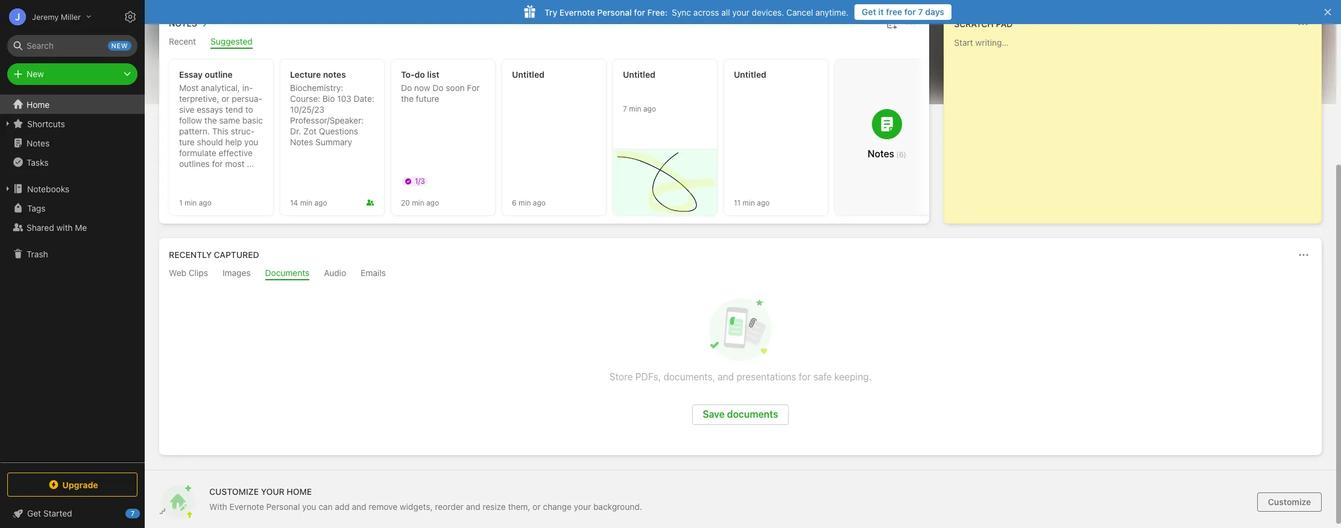Task type: vqa. For each thing, say whether or not it's contained in the screenshot.
search field
no



Task type: describe. For each thing, give the bounding box(es) containing it.
sync
[[672, 7, 691, 17]]

ago for 14 min ago
[[314, 198, 327, 207]]

103
[[337, 93, 351, 104]]

the inside to-do list do now do soon for the future
[[401, 93, 414, 104]]

and inside documents tab panel
[[718, 371, 734, 382]]

follow
[[179, 115, 202, 125]]

your
[[261, 487, 284, 497]]

the inside the essay outline most analytical, in terpretive, or persua sive essays tend to follow the same basic pattern. this struc ture should help you formulate effective outlines for most ...
[[204, 115, 217, 125]]

get for get started
[[27, 508, 41, 519]]

untitled for 6
[[512, 69, 544, 80]]

6 min ago
[[512, 198, 546, 207]]

1 do from the left
[[401, 83, 412, 93]]

recently captured
[[169, 250, 259, 260]]

suggested tab
[[211, 36, 253, 49]]

1 horizontal spatial and
[[466, 502, 480, 512]]

notebooks link
[[0, 179, 144, 198]]

documents,
[[664, 371, 715, 382]]

audio
[[324, 268, 346, 278]]

home
[[27, 99, 50, 109]]

or inside the essay outline most analytical, in terpretive, or persua sive essays tend to follow the same basic pattern. this struc ture should help you formulate effective outlines for most ...
[[221, 93, 229, 104]]

pad
[[996, 19, 1013, 29]]

11 min ago
[[734, 198, 770, 207]]

images
[[222, 268, 251, 278]]

click to collapse image
[[140, 506, 149, 520]]

1 vertical spatial customize button
[[1257, 493, 1322, 512]]

reorder
[[435, 502, 464, 512]]

untitled for 7
[[623, 69, 655, 80]]

pdfs,
[[635, 371, 661, 382]]

tasks
[[27, 157, 48, 167]]

scratch pad
[[954, 19, 1013, 29]]

resize
[[483, 502, 506, 512]]

pattern.
[[179, 126, 210, 136]]

started
[[43, 508, 72, 519]]

with
[[56, 222, 73, 232]]

trash
[[27, 249, 48, 259]]

Help and Learning task checklist field
[[0, 504, 145, 523]]

14 min ago
[[290, 198, 327, 207]]

lecture
[[290, 69, 321, 80]]

do
[[415, 69, 425, 80]]

evernote inside customize your home with evernote personal you can add and remove widgets, reorder and resize them, or change your background.
[[229, 502, 264, 512]]

min for 20
[[412, 198, 424, 207]]

persua
[[232, 93, 262, 104]]

scratch pad button
[[952, 17, 1013, 31]]

documents
[[265, 268, 310, 278]]

to
[[245, 104, 253, 115]]

questions
[[319, 126, 358, 136]]

formulate
[[179, 148, 216, 158]]

min for 14
[[300, 198, 312, 207]]

tab list for recently captured
[[162, 268, 1319, 280]]

customize
[[209, 487, 259, 497]]

ago for 1 min ago
[[199, 198, 212, 207]]

now
[[414, 83, 430, 93]]

dr.
[[290, 126, 301, 136]]

soon
[[446, 83, 465, 93]]

change
[[543, 502, 572, 512]]

anytime.
[[815, 7, 849, 17]]

presentations
[[737, 371, 796, 382]]

1 horizontal spatial your
[[732, 7, 749, 17]]

home link
[[0, 95, 145, 114]]

suggested tab panel
[[159, 49, 949, 224]]

store
[[609, 371, 633, 382]]

notes button
[[166, 16, 212, 31]]

images tab
[[222, 268, 251, 280]]

upgrade
[[62, 480, 98, 490]]

date:
[[354, 93, 374, 104]]

for left free:
[[634, 7, 645, 17]]

customize for bottommost customize button
[[1268, 497, 1311, 507]]

essay
[[179, 69, 203, 80]]

min for 6
[[519, 198, 531, 207]]

ago for 20 min ago
[[426, 198, 439, 207]]

recent
[[169, 36, 196, 46]]

min for 1
[[184, 198, 197, 207]]

same
[[219, 115, 240, 125]]

more actions image
[[904, 16, 919, 31]]

all
[[721, 7, 730, 17]]

tend
[[225, 104, 243, 115]]

get for get it free for 7 days
[[862, 7, 876, 17]]

notebooks
[[27, 184, 69, 194]]

terpretive,
[[179, 83, 253, 104]]

background.
[[593, 502, 642, 512]]

notes inside lecture notes biochemistry: course: bio 103 date: 10/25/23 professor/speaker: dr. zot questions notes summary
[[290, 137, 313, 147]]

11
[[734, 198, 741, 207]]

recently captured button
[[166, 248, 259, 262]]

tree containing home
[[0, 95, 145, 462]]

cancel
[[786, 7, 813, 17]]

10/25/23
[[290, 104, 324, 115]]

it
[[878, 7, 884, 17]]

customize your home with evernote personal you can add and remove widgets, reorder and resize them, or change your background.
[[209, 487, 642, 512]]

safe
[[813, 371, 832, 382]]

new
[[27, 69, 44, 79]]

notes inside tree
[[27, 138, 50, 148]]

0 horizontal spatial 6
[[512, 198, 517, 207]]

shared with me
[[27, 222, 87, 232]]

suggested
[[211, 36, 253, 46]]

struc
[[231, 126, 255, 136]]

you inside the essay outline most analytical, in terpretive, or persua sive essays tend to follow the same basic pattern. this struc ture should help you formulate effective outlines for most ...
[[244, 137, 258, 147]]

shortcuts
[[27, 118, 65, 129]]

recent tab
[[169, 36, 196, 49]]

outline
[[205, 69, 233, 80]]

across
[[693, 7, 719, 17]]

to-do list do now do soon for the future
[[401, 69, 480, 104]]

store pdfs, documents, and presentations for safe keeping.
[[609, 371, 872, 382]]

new search field
[[16, 35, 131, 57]]

2 do from the left
[[433, 83, 443, 93]]

new button
[[7, 63, 137, 85]]

7 for 7
[[131, 510, 135, 517]]

you inside customize your home with evernote personal you can add and remove widgets, reorder and resize them, or change your background.
[[302, 502, 316, 512]]

audio tab
[[324, 268, 346, 280]]



Task type: locate. For each thing, give the bounding box(es) containing it.
essay outline most analytical, in terpretive, or persua sive essays tend to follow the same basic pattern. this struc ture should help you formulate effective outlines for most ...
[[179, 69, 263, 169]]

0 horizontal spatial get
[[27, 508, 41, 519]]

personal inside customize your home with evernote personal you can add and remove widgets, reorder and resize them, or change your background.
[[266, 502, 300, 512]]

1 horizontal spatial you
[[302, 502, 316, 512]]

me
[[75, 222, 87, 232]]

1 vertical spatial get
[[27, 508, 41, 519]]

1 vertical spatial your
[[574, 502, 591, 512]]

upgrade button
[[7, 473, 137, 497]]

settings image
[[123, 10, 137, 24]]

web clips tab
[[169, 268, 208, 280]]

web clips
[[169, 268, 208, 278]]

get left started
[[27, 508, 41, 519]]

0 vertical spatial customize button
[[1256, 34, 1322, 53]]

documents tab panel
[[159, 280, 1322, 455]]

the
[[401, 93, 414, 104], [204, 115, 217, 125]]

more actions image
[[1296, 17, 1310, 31], [1296, 248, 1311, 262]]

save
[[703, 409, 725, 420]]

tab list
[[162, 36, 927, 49], [162, 268, 1319, 280]]

notes left (
[[868, 148, 894, 159]]

do down to-
[[401, 83, 412, 93]]

2 horizontal spatial untitled
[[734, 69, 766, 80]]

0 horizontal spatial you
[[244, 137, 258, 147]]

save documents
[[703, 409, 778, 420]]

shared with me link
[[0, 218, 144, 237]]

and right documents,
[[718, 371, 734, 382]]

expand notebooks image
[[3, 184, 13, 194]]

0 vertical spatial or
[[221, 93, 229, 104]]

more actions field for scratch pad
[[1295, 16, 1312, 33]]

more actions image for scratch pad
[[1296, 17, 1310, 31]]

min for 11
[[743, 198, 755, 207]]

1 horizontal spatial personal
[[597, 7, 632, 17]]

customize button
[[1256, 34, 1322, 53], [1257, 493, 1322, 512]]

get inside "help and learning task checklist" field
[[27, 508, 41, 519]]

notes ( 6 )
[[868, 148, 906, 159]]

1 vertical spatial tab list
[[162, 268, 1319, 280]]

for right free
[[904, 7, 916, 17]]

7 inside "help and learning task checklist" field
[[131, 510, 135, 517]]

1 vertical spatial personal
[[266, 502, 300, 512]]

2 horizontal spatial and
[[718, 371, 734, 382]]

the left future
[[401, 93, 414, 104]]

recently
[[169, 250, 212, 260]]

for left safe
[[799, 371, 811, 382]]

most
[[225, 159, 245, 169]]

2 untitled from the left
[[623, 69, 655, 80]]

1 horizontal spatial do
[[433, 83, 443, 93]]

evernote down customize
[[229, 502, 264, 512]]

summary
[[315, 137, 352, 147]]

get inside button
[[862, 7, 876, 17]]

notes up recent on the left of page
[[169, 18, 197, 28]]

notes
[[323, 69, 346, 80]]

for inside the essay outline most analytical, in terpretive, or persua sive essays tend to follow the same basic pattern. this struc ture should help you formulate effective outlines for most ...
[[212, 159, 223, 169]]

1 horizontal spatial untitled
[[623, 69, 655, 80]]

professor/speaker:
[[290, 115, 364, 125]]

2 horizontal spatial 7
[[918, 7, 923, 17]]

personal down your
[[266, 502, 300, 512]]

1 horizontal spatial 7
[[623, 104, 627, 113]]

for
[[904, 7, 916, 17], [634, 7, 645, 17], [212, 159, 223, 169], [799, 371, 811, 382]]

ago for 6 min ago
[[533, 198, 546, 207]]

1 horizontal spatial get
[[862, 7, 876, 17]]

1 horizontal spatial 6
[[899, 150, 904, 159]]

0 vertical spatial your
[[732, 7, 749, 17]]

1 vertical spatial 6
[[512, 198, 517, 207]]

or inside customize your home with evernote personal you can add and remove widgets, reorder and resize them, or change your background.
[[533, 502, 541, 512]]

6
[[899, 150, 904, 159], [512, 198, 517, 207]]

get it free for 7 days button
[[855, 4, 952, 20]]

0 vertical spatial you
[[244, 137, 258, 147]]

free
[[886, 7, 902, 17]]

shortcuts button
[[0, 114, 144, 133]]

list
[[427, 69, 439, 80]]

analytical,
[[201, 83, 240, 93]]

days
[[925, 7, 944, 17]]

1 horizontal spatial evernote
[[559, 7, 595, 17]]

1 vertical spatial you
[[302, 502, 316, 512]]

1 vertical spatial the
[[204, 115, 217, 125]]

0 horizontal spatial evernote
[[229, 502, 264, 512]]

clips
[[189, 268, 208, 278]]

0 vertical spatial evernote
[[559, 7, 595, 17]]

afternoon,
[[191, 36, 245, 50]]

7 inside button
[[918, 7, 923, 17]]

can
[[319, 502, 333, 512]]

0 vertical spatial the
[[401, 93, 414, 104]]

7 for 7 min ago
[[623, 104, 627, 113]]

min
[[629, 104, 641, 113], [184, 198, 197, 207], [300, 198, 312, 207], [412, 198, 424, 207], [519, 198, 531, 207], [743, 198, 755, 207]]

customize for topmost customize button
[[1277, 38, 1317, 48]]

1 tab list from the top
[[162, 36, 927, 49]]

and right add
[[352, 502, 366, 512]]

for
[[467, 83, 480, 93]]

course: bio
[[290, 93, 335, 104]]

0 horizontal spatial or
[[221, 93, 229, 104]]

jeremy
[[32, 12, 59, 21]]

0 vertical spatial get
[[862, 7, 876, 17]]

notes
[[169, 18, 197, 28], [290, 137, 313, 147], [27, 138, 50, 148], [868, 148, 894, 159]]

jeremy!
[[248, 36, 290, 50]]

0 horizontal spatial your
[[574, 502, 591, 512]]

tab list containing recent
[[162, 36, 927, 49]]

more actions image for recently captured
[[1296, 248, 1311, 262]]

1 vertical spatial more actions image
[[1296, 248, 1311, 262]]

save documents button
[[692, 405, 788, 425]]

free:
[[647, 7, 668, 17]]

6 inside notes ( 6 )
[[899, 150, 904, 159]]

to-
[[401, 69, 415, 80]]

emails tab
[[361, 268, 386, 280]]

devices.
[[752, 7, 784, 17]]

1 horizontal spatial the
[[401, 93, 414, 104]]

20 min ago
[[401, 198, 439, 207]]

1 vertical spatial evernote
[[229, 502, 264, 512]]

0 vertical spatial more actions image
[[1296, 17, 1310, 31]]

your right all
[[732, 7, 749, 17]]

documents tab
[[265, 268, 310, 280]]

tags button
[[0, 198, 144, 218]]

1 horizontal spatial or
[[533, 502, 541, 512]]

Account field
[[0, 5, 91, 29]]

your right change
[[574, 502, 591, 512]]

effective
[[219, 148, 253, 158]]

tab list for notes
[[162, 36, 927, 49]]

should
[[197, 137, 223, 147]]

sive
[[179, 93, 262, 115]]

personal
[[597, 7, 632, 17], [266, 502, 300, 512]]

More actions field
[[903, 15, 920, 32], [1295, 16, 1312, 33], [1295, 247, 1312, 264]]

emails
[[361, 268, 386, 278]]

0 horizontal spatial untitled
[[512, 69, 544, 80]]

untitled
[[512, 69, 544, 80], [623, 69, 655, 80], [734, 69, 766, 80]]

untitled for 11
[[734, 69, 766, 80]]

essays
[[197, 104, 223, 115]]

notes inside button
[[169, 18, 197, 28]]

evernote
[[559, 7, 595, 17], [229, 502, 264, 512]]

14
[[290, 198, 298, 207]]

7 min ago
[[623, 104, 656, 113]]

7 inside suggested tab panel
[[623, 104, 627, 113]]

0 horizontal spatial and
[[352, 502, 366, 512]]

evernote right the try on the left top of page
[[559, 7, 595, 17]]

0 vertical spatial customize
[[1277, 38, 1317, 48]]

thumbnail image
[[613, 150, 717, 215]]

3 untitled from the left
[[734, 69, 766, 80]]

good afternoon, jeremy!
[[159, 36, 290, 50]]

...
[[247, 159, 254, 169]]

jeremy miller
[[32, 12, 81, 21]]

tree
[[0, 95, 145, 462]]

20
[[401, 198, 410, 207]]

you down struc
[[244, 137, 258, 147]]

try evernote personal for free: sync across all your devices. cancel anytime.
[[544, 7, 849, 17]]

get it free for 7 days
[[862, 7, 944, 17]]

0 horizontal spatial personal
[[266, 502, 300, 512]]

2 tab list from the top
[[162, 268, 1319, 280]]

biochemistry:
[[290, 83, 343, 93]]

trash link
[[0, 244, 144, 264]]

2 vertical spatial 7
[[131, 510, 135, 517]]

get left it
[[862, 7, 876, 17]]

(
[[896, 150, 899, 159]]

you left can
[[302, 502, 316, 512]]

add
[[335, 502, 350, 512]]

shared
[[27, 222, 54, 232]]

widgets,
[[400, 502, 433, 512]]

notes down dr.
[[290, 137, 313, 147]]

future
[[416, 93, 439, 104]]

or right them,
[[533, 502, 541, 512]]

0 vertical spatial 6
[[899, 150, 904, 159]]

1 untitled from the left
[[512, 69, 544, 80]]

1
[[179, 198, 182, 207]]

notes up tasks
[[27, 138, 50, 148]]

for inside documents tab panel
[[799, 371, 811, 382]]

0 horizontal spatial 7
[[131, 510, 135, 517]]

miller
[[61, 12, 81, 21]]

0 vertical spatial 7
[[918, 7, 923, 17]]

min for 7
[[629, 104, 641, 113]]

your inside customize your home with evernote personal you can add and remove widgets, reorder and resize them, or change your background.
[[574, 502, 591, 512]]

for left most
[[212, 159, 223, 169]]

ago for 11 min ago
[[757, 198, 770, 207]]

Search text field
[[16, 35, 129, 57]]

or down analytical,
[[221, 93, 229, 104]]

)
[[904, 150, 906, 159]]

tab list containing web clips
[[162, 268, 1319, 280]]

0 vertical spatial personal
[[597, 7, 632, 17]]

ago for 7 min ago
[[643, 104, 656, 113]]

0 vertical spatial tab list
[[162, 36, 927, 49]]

home
[[287, 487, 312, 497]]

0 horizontal spatial do
[[401, 83, 412, 93]]

personal left free:
[[597, 7, 632, 17]]

them,
[[508, 502, 530, 512]]

1 vertical spatial customize
[[1268, 497, 1311, 507]]

1 vertical spatial or
[[533, 502, 541, 512]]

and left resize
[[466, 502, 480, 512]]

0 horizontal spatial the
[[204, 115, 217, 125]]

notes link
[[0, 133, 144, 153]]

do down list
[[433, 83, 443, 93]]

the down essays on the left top of page
[[204, 115, 217, 125]]

more actions field for recently captured
[[1295, 247, 1312, 264]]

for inside button
[[904, 7, 916, 17]]

get started
[[27, 508, 72, 519]]

scratch
[[954, 19, 994, 29]]

in
[[242, 83, 253, 93]]

Start writing… text field
[[954, 37, 1321, 213]]

captured
[[214, 250, 259, 260]]

1 vertical spatial 7
[[623, 104, 627, 113]]

documents
[[727, 409, 778, 420]]



